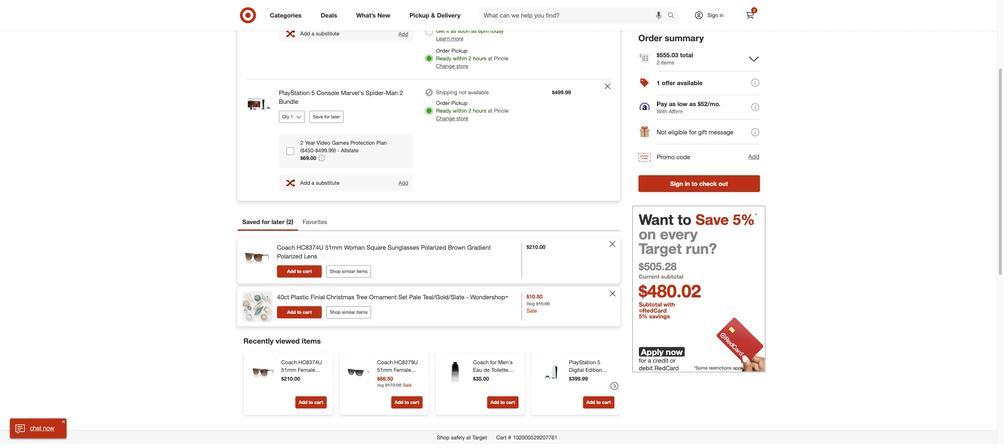 Task type: describe. For each thing, give the bounding box(es) containing it.
pickup & delivery
[[410, 11, 461, 19]]

favorites
[[303, 218, 327, 226]]

affirm image
[[639, 102, 651, 114]]

(
[[287, 218, 288, 226]]

playstation 5 digital edition console link
[[570, 359, 613, 381]]

coach for coach for men's eau de toilette perfume travel spray - 0.5 fl oz - ulta beauty
[[474, 360, 489, 366]]

items inside 40ct plastic finial christmas tree ornament set pale teal/gold/slate - wondershop™ 'list item'
[[357, 310, 368, 315]]

plan
[[377, 139, 387, 146]]

playstation 5 console marvel&#39;s spider-man 2 bundle image
[[244, 89, 275, 119]]

on
[[639, 226, 657, 243]]

1 horizontal spatial by
[[472, 10, 477, 16]]

- inside 'list item'
[[467, 294, 469, 301]]

$10.50 reg $15.00 sale
[[527, 294, 550, 314]]

40ct plastic finial christmas tree ornament set pale teal/gold/slate - wondershop&#8482; image
[[242, 292, 273, 322]]

pickup & delivery link
[[403, 7, 470, 24]]

)
[[292, 218, 294, 226]]

1 save for later button from the top
[[310, 7, 344, 19]]

shipt
[[495, 20, 507, 26]]

rectangle
[[378, 375, 402, 381]]

lens
[[304, 253, 317, 260]]

cart inside $399.99 add to cart
[[603, 400, 612, 406]]

playstation for playstation 5 console marvel's spider-man 2 bundle
[[279, 89, 310, 97]]

shop similar items button for woman
[[327, 266, 371, 278]]

1 vertical spatial add button
[[749, 152, 761, 162]]

learn more button
[[437, 35, 464, 42]]

cart # 102000529207761
[[497, 435, 558, 441]]

$173.00
[[385, 383, 402, 388]]

cart inside 40ct plastic finial christmas tree ornament set pale teal/gold/slate - wondershop™ 'list item'
[[303, 310, 312, 316]]

order summary
[[639, 33, 705, 43]]

coach for men's eau de toilette perfume travel spray - 0.5 fl oz - ulta beauty
[[474, 360, 515, 397]]

polarized for coach hc8374u 51mm female square sunglasses polarized
[[282, 390, 304, 397]]

cart inside coach hc8374u 51mm woman square sunglasses polarized brown gradient polarized lens list item
[[303, 269, 312, 275]]

add inside $399.99 add to cart
[[587, 400, 596, 406]]

- right oz
[[513, 382, 515, 389]]

0 vertical spatial by
[[451, 2, 457, 9]]

as down day
[[451, 28, 457, 34]]

travel
[[495, 375, 509, 381]]

$505.28
[[639, 260, 677, 273]]

51mm for coach hc8279u 51mm female rectangle sunglasses
[[378, 367, 393, 374]]

$210.00 for $210.00
[[527, 244, 546, 251]]

cart down $86.50 reg $173.00 sale
[[411, 400, 420, 406]]

sign in link
[[688, 7, 736, 24]]

*some restrictions apply.
[[695, 366, 745, 371]]

a for the bottom add button
[[312, 180, 315, 186]]

playstation for playstation 5 digital edition console
[[570, 360, 596, 366]]

delivery for day
[[463, 20, 482, 26]]

sign for sign in
[[708, 12, 719, 18]]

apply.
[[734, 366, 745, 371]]

1 horizontal spatial 5%
[[734, 211, 756, 229]]

want
[[639, 211, 674, 229]]

marvel's
[[341, 89, 364, 97]]

to inside 40ct plastic finial christmas tree ornament set pale teal/gold/slate - wondershop™ 'list item'
[[297, 310, 302, 316]]

*
[[756, 213, 758, 218]]

chat now
[[30, 425, 54, 433]]

coach hc8374u 51mm woman square sunglasses polarized brown gradient polarized lens image
[[242, 242, 273, 273]]

0 horizontal spatial target
[[473, 435, 487, 441]]

affirm image
[[640, 103, 650, 110]]

redcard inside apply now for a credit or debit redcard
[[655, 365, 680, 373]]

subtotal
[[662, 273, 684, 281]]

save for later for 2nd save for later button
[[313, 114, 340, 120]]

reg
[[378, 383, 384, 388]]

low
[[678, 100, 688, 108]]

What can we help you find? suggestions appear below search field
[[480, 7, 670, 24]]

soon
[[458, 28, 470, 34]]

2 vertical spatial add button
[[398, 180, 409, 187]]

pickup for first store pickup radio from the top
[[452, 47, 468, 54]]

change for second store pickup radio from the top of the page change store button
[[437, 115, 455, 122]]

shop similar items for woman
[[330, 269, 368, 275]]

every
[[661, 226, 698, 243]]

$499.99)
[[316, 147, 336, 154]]

order pickup ready within 2 hours at pinole change store for first store pickup radio from the top
[[437, 47, 509, 69]]

to inside $399.99 add to cart
[[597, 400, 601, 406]]

a inside apply now for a credit or debit redcard
[[649, 357, 652, 365]]

0 vertical spatial pickup
[[410, 11, 430, 19]]

add to cart for hc8374u
[[287, 269, 312, 275]]

affirm
[[670, 108, 684, 115]]

Service plan checkbox
[[287, 148, 295, 155]]

coach hc8374u 51mm female square sunglasses polarized
[[282, 360, 322, 397]]

pay
[[657, 100, 668, 108]]

$52/mo.
[[699, 100, 721, 108]]

or
[[671, 357, 676, 365]]

to inside coach hc8374u 51mm woman square sunglasses polarized brown gradient polarized lens list item
[[297, 269, 302, 275]]

today
[[491, 28, 504, 34]]

learn
[[437, 35, 450, 42]]

1 hours from the top
[[473, 55, 487, 62]]

102000529207761
[[513, 435, 558, 441]]

2 vertical spatial save
[[696, 211, 730, 229]]

cart
[[497, 435, 507, 441]]

store for second store pickup radio from the top of the page
[[457, 115, 469, 122]]

hc8279u
[[395, 360, 418, 366]]

shipping not available
[[437, 89, 489, 96]]

0 vertical spatial add button
[[398, 30, 409, 37]]

as left 6pm
[[471, 28, 477, 34]]

change for change store button associated with first store pickup radio from the top
[[437, 63, 455, 69]]

with
[[657, 108, 668, 115]]

substitute for the bottom add button
[[316, 180, 340, 186]]

in for sign in to check out
[[686, 180, 691, 188]]

add a substitute for the bottom add button
[[300, 180, 340, 186]]

coach for coach hc8374u 51mm woman square sunglasses polarized brown gradient polarized lens
[[277, 244, 295, 252]]

search
[[665, 12, 683, 20]]

recently viewed items
[[244, 337, 321, 346]]

5 for digital
[[598, 360, 601, 366]]

deals link
[[314, 7, 347, 24]]

$210.00 for $210.00 add to cart
[[282, 376, 301, 382]]

change store button for first store pickup radio from the top
[[437, 62, 469, 70]]

current
[[639, 273, 660, 281]]

40ct plastic finial christmas tree ornament set pale teal/gold/slate - wondershop™
[[277, 294, 509, 301]]

1 offer available
[[657, 79, 703, 87]]

console inside playstation 5 console marvel's spider-man 2 bundle
[[317, 89, 339, 97]]

want to save 5% *
[[639, 211, 758, 229]]

subtotal
[[639, 301, 663, 309]]

promo
[[657, 153, 676, 161]]

for inside apply now for a credit or debit redcard
[[639, 357, 647, 365]]

add to cart button for coach hc8374u 51mm female square sunglasses polarized
[[296, 397, 327, 409]]

save for later for 2nd save for later button from the bottom of the page
[[313, 10, 340, 16]]

get it by sat, nov 18 when you order by 12:00pm tomorrow
[[437, 2, 519, 16]]

0 vertical spatial redcard
[[643, 308, 667, 315]]

add inside 40ct plastic finial christmas tree ornament set pale teal/gold/slate - wondershop™ 'list item'
[[287, 310, 296, 316]]

available for 1 offer available
[[678, 79, 703, 87]]

sale for $10.50
[[527, 308, 538, 314]]

$399.99 add to cart
[[570, 376, 612, 406]]

save for 2nd save for later button from the bottom of the page
[[313, 10, 323, 16]]

woman
[[344, 244, 365, 252]]

51mm for coach hc8374u 51mm woman square sunglasses polarized brown gradient polarized lens
[[325, 244, 343, 252]]

bundle
[[279, 98, 299, 106]]

deals
[[321, 11, 337, 19]]

$86.50
[[378, 376, 394, 382]]

1
[[657, 79, 661, 87]]

2 vertical spatial add to cart
[[395, 400, 420, 406]]

check
[[700, 180, 718, 188]]

&
[[431, 11, 436, 19]]

promo code
[[657, 153, 691, 161]]

2 inside $555.03 total 2 items
[[657, 59, 660, 66]]

console inside playstation 5 digital edition console
[[570, 375, 589, 381]]

apply
[[642, 347, 664, 358]]

coach for men's eau de toilette perfume travel spray - 0.5 fl oz - ulta beauty link
[[474, 359, 517, 397]]

day
[[452, 20, 461, 26]]

in for sign in
[[720, 12, 724, 18]]

- inside "2 year video games protection plan ($450-$499.99) - allstate"
[[338, 147, 340, 154]]

it inside same day delivery with shipt get it as soon as 6pm today learn more
[[447, 28, 450, 34]]

1 vertical spatial at
[[488, 107, 493, 114]]

reg
[[527, 301, 535, 307]]

add inside $35.00 add to cart
[[491, 400, 500, 406]]

add to cart button for playstation 5 digital edition console
[[584, 397, 615, 409]]

summary
[[666, 33, 705, 43]]

0 vertical spatial at
[[488, 55, 493, 62]]

what's new link
[[350, 7, 400, 24]]

similar for christmas
[[342, 310, 355, 315]]

search button
[[665, 7, 683, 25]]

shipping
[[437, 89, 458, 96]]

add inside coach hc8374u 51mm woman square sunglasses polarized brown gradient polarized lens list item
[[287, 269, 296, 275]]

items inside coach hc8374u 51mm woman square sunglasses polarized brown gradient polarized lens list item
[[357, 269, 368, 275]]

5 for console
[[312, 89, 315, 97]]

digital
[[570, 367, 584, 374]]

order
[[459, 10, 470, 16]]



Task type: vqa. For each thing, say whether or not it's contained in the screenshot.
the middle Add to cart
yes



Task type: locate. For each thing, give the bounding box(es) containing it.
1 store pickup radio from the top
[[426, 55, 433, 62]]

delivery inside same day delivery with shipt get it as soon as 6pm today learn more
[[463, 20, 482, 26]]

to down beauty
[[501, 400, 505, 406]]

protection
[[351, 139, 375, 146]]

pale
[[410, 294, 421, 301]]

substitute down 'deals' on the top of the page
[[316, 30, 340, 37]]

message
[[710, 129, 734, 136]]

2 female from the left
[[394, 367, 411, 374]]

2 vertical spatial a
[[649, 357, 652, 365]]

1 vertical spatial now
[[43, 425, 54, 433]]

now inside the "chat now" button
[[43, 425, 54, 433]]

0 vertical spatial pinole
[[494, 55, 509, 62]]

1 vertical spatial playstation
[[570, 360, 596, 366]]

get inside get it by sat, nov 18 when you order by 12:00pm tomorrow
[[437, 2, 445, 9]]

1 shop similar items from the top
[[330, 269, 368, 275]]

cart item ready to fulfill group containing get it by sat, nov 18
[[238, 0, 620, 79]]

playstation 5 digital edition console image
[[538, 359, 565, 386], [538, 359, 565, 386]]

1 ready from the top
[[437, 55, 452, 62]]

2 store from the top
[[457, 115, 469, 122]]

square inside "coach hc8374u 51mm female square sunglasses polarized"
[[282, 375, 299, 381]]

0 vertical spatial save for later
[[313, 10, 340, 16]]

redcard down 'apply now' 'button'
[[655, 365, 680, 373]]

5 inside playstation 5 console marvel's spider-man 2 bundle
[[312, 89, 315, 97]]

get up learn
[[437, 28, 445, 34]]

2 order pickup ready within 2 hours at pinole change store from the top
[[437, 100, 509, 122]]

similar inside coach hc8374u 51mm woman square sunglasses polarized brown gradient polarized lens list item
[[342, 269, 355, 275]]

female for rectangle
[[394, 367, 411, 374]]

coach inside coach for men's eau de toilette perfume travel spray - 0.5 fl oz - ulta beauty
[[474, 360, 489, 366]]

playstation up digital
[[570, 360, 596, 366]]

1 horizontal spatial delivery
[[463, 20, 482, 26]]

delivery
[[437, 11, 461, 19], [463, 20, 482, 26]]

0 vertical spatial shop similar items button
[[327, 266, 371, 278]]

fl
[[501, 382, 504, 389]]

$480.02
[[639, 281, 702, 302]]

gradient
[[468, 244, 491, 252]]

1 vertical spatial save
[[313, 114, 323, 120]]

chat now button
[[10, 419, 66, 439]]

square down viewed
[[282, 375, 299, 381]]

Store pickup radio
[[426, 55, 433, 62], [426, 107, 433, 115]]

sale right $173.00
[[403, 383, 412, 388]]

coach inside "coach hc8374u 51mm female square sunglasses polarized"
[[282, 360, 297, 366]]

to inside $35.00 add to cart
[[501, 400, 505, 406]]

order pickup ready within 2 hours at pinole change store down more at the top left of the page
[[437, 47, 509, 69]]

0 horizontal spatial delivery
[[437, 11, 461, 19]]

sat,
[[458, 2, 468, 9]]

shop similar items for christmas
[[330, 310, 368, 315]]

2 vertical spatial later
[[272, 218, 285, 226]]

to up plastic
[[297, 269, 302, 275]]

save right categories link
[[313, 10, 323, 16]]

0 horizontal spatial $210.00
[[282, 376, 301, 382]]

0 vertical spatial get
[[437, 2, 445, 9]]

to inside $210.00 add to cart
[[309, 400, 313, 406]]

target up $505.28
[[639, 240, 683, 258]]

1 horizontal spatial female
[[394, 367, 411, 374]]

store
[[457, 63, 469, 69], [457, 115, 469, 122]]

$555.03
[[657, 51, 679, 59]]

later for 2nd save for later button from the bottom of the page
[[331, 10, 340, 16]]

coach inside coach hc8279u 51mm female rectangle sunglasses
[[378, 360, 393, 366]]

add to cart down $173.00
[[395, 400, 420, 406]]

shop similar items button down christmas
[[327, 307, 371, 319]]

1 vertical spatial add to cart
[[287, 310, 312, 316]]

2 link
[[742, 7, 759, 24]]

save for later
[[313, 10, 340, 16], [313, 114, 340, 120]]

1 cart item ready to fulfill group from the top
[[238, 0, 620, 79]]

tree
[[356, 294, 368, 301]]

40ct plastic finial christmas tree ornament set pale teal/gold/slate - wondershop™ list item
[[238, 287, 621, 327]]

0 horizontal spatial female
[[298, 367, 315, 374]]

ready down shipping
[[437, 107, 452, 114]]

2 add a substitute from the top
[[300, 180, 340, 186]]

what's new
[[357, 11, 391, 19]]

1 save for later from the top
[[313, 10, 340, 16]]

0 vertical spatial store
[[457, 63, 469, 69]]

shop similar items button inside coach hc8374u 51mm woman square sunglasses polarized brown gradient polarized lens list item
[[327, 266, 371, 278]]

1 vertical spatial sale
[[403, 383, 412, 388]]

$210.00
[[527, 244, 546, 251], [282, 376, 301, 382]]

shop similar items button inside 40ct plastic finial christmas tree ornament set pale teal/gold/slate - wondershop™ 'list item'
[[327, 307, 371, 319]]

5 inside playstation 5 digital edition console
[[598, 360, 601, 366]]

51mm inside coach hc8374u 51mm woman square sunglasses polarized brown gradient polarized lens
[[325, 244, 343, 252]]

2 hours from the top
[[473, 107, 487, 114]]

edition
[[586, 367, 603, 374]]

2 save for later from the top
[[313, 114, 340, 120]]

1 get from the top
[[437, 2, 445, 9]]

1 vertical spatial substitute
[[316, 180, 340, 186]]

now inside apply now for a credit or debit redcard
[[667, 347, 683, 358]]

items down woman at the bottom of page
[[357, 269, 368, 275]]

1 vertical spatial with
[[664, 301, 676, 309]]

0 vertical spatial console
[[317, 89, 339, 97]]

substitute
[[316, 30, 340, 37], [316, 180, 340, 186]]

teal/gold/slate
[[423, 294, 465, 301]]

add to cart button down $399.99
[[584, 397, 615, 409]]

1 vertical spatial pinole
[[494, 107, 509, 114]]

1 vertical spatial a
[[312, 180, 315, 186]]

at down shipping not available at left
[[488, 107, 493, 114]]

raisin bran breakfast cereal - 24oz - kellogg's image
[[244, 0, 275, 24]]

coach hc8279u 51mm female rectangle sunglasses
[[378, 360, 418, 389]]

similar inside 40ct plastic finial christmas tree ornament set pale teal/gold/slate - wondershop™ 'list item'
[[342, 310, 355, 315]]

add to cart button down lens
[[277, 266, 322, 278]]

hours down 6pm
[[473, 55, 487, 62]]

to inside button
[[692, 180, 698, 188]]

similar down christmas
[[342, 310, 355, 315]]

$35.00
[[474, 376, 490, 382]]

2 store pickup radio from the top
[[426, 107, 433, 115]]

add to cart inside coach hc8374u 51mm woman square sunglasses polarized brown gradient polarized lens list item
[[287, 269, 312, 275]]

ready down learn
[[437, 55, 452, 62]]

2 get from the top
[[437, 28, 445, 34]]

add to cart button for coach hc8279u 51mm female rectangle sunglasses
[[392, 397, 423, 409]]

save up video on the top left of page
[[313, 114, 323, 120]]

12:00pm
[[478, 10, 497, 16]]

0 horizontal spatial in
[[686, 180, 691, 188]]

2 vertical spatial pickup
[[452, 100, 468, 106]]

0 vertical spatial $210.00
[[527, 244, 546, 251]]

#
[[509, 435, 512, 441]]

to right want
[[678, 211, 692, 229]]

coach hc8374u 51mm woman square sunglasses polarized brown gradient polarized lens list item
[[238, 238, 621, 284]]

playstation inside playstation 5 digital edition console
[[570, 360, 596, 366]]

0 horizontal spatial available
[[468, 89, 489, 96]]

0 horizontal spatial 51mm
[[282, 367, 297, 374]]

by up 'you'
[[451, 2, 457, 9]]

2 vertical spatial shop
[[437, 435, 450, 441]]

add to cart button down beauty
[[488, 397, 519, 409]]

1 change store button from the top
[[437, 62, 469, 70]]

when
[[437, 10, 448, 16]]

0 vertical spatial square
[[367, 244, 386, 252]]

within down shipping not available at left
[[453, 107, 467, 114]]

coach for coach hc8279u 51mm female rectangle sunglasses
[[378, 360, 393, 366]]

0 vertical spatial shop similar items
[[330, 269, 368, 275]]

51mm
[[325, 244, 343, 252], [282, 367, 297, 374], [378, 367, 393, 374]]

cart down lens
[[303, 269, 312, 275]]

- left the wondershop™
[[467, 294, 469, 301]]

total
[[681, 51, 694, 59]]

playstation 5 console marvel's spider-man 2 bundle
[[279, 89, 403, 106]]

sign inside button
[[671, 180, 684, 188]]

shop similar items inside 40ct plastic finial christmas tree ornament set pale teal/gold/slate - wondershop™ 'list item'
[[330, 310, 368, 315]]

polarized inside "coach hc8374u 51mm female square sunglasses polarized"
[[282, 390, 304, 397]]

later left what's
[[331, 10, 340, 16]]

shop inside coach hc8374u 51mm woman square sunglasses polarized brown gradient polarized lens list item
[[330, 269, 341, 275]]

at
[[488, 55, 493, 62], [488, 107, 493, 114], [467, 435, 471, 441]]

shop safely at target
[[437, 435, 487, 441]]

cart item ready to fulfill group
[[238, 0, 620, 79], [238, 80, 620, 201]]

1 vertical spatial in
[[686, 180, 691, 188]]

chat now dialog
[[10, 419, 66, 439]]

2 inside "2 year video games protection plan ($450-$499.99) - allstate"
[[301, 139, 304, 146]]

hc8374u up $210.00 add to cart
[[299, 360, 322, 366]]

order up "$555.03"
[[639, 33, 663, 43]]

sunglasses inside "coach hc8374u 51mm female square sunglasses polarized"
[[282, 382, 309, 389]]

add a substitute for topmost add button
[[300, 30, 340, 37]]

40ct
[[277, 294, 289, 301]]

order pickup ready within 2 hours at pinole change store
[[437, 47, 509, 69], [437, 100, 509, 122]]

sale inside $86.50 reg $173.00 sale
[[403, 383, 412, 388]]

tomorrow
[[498, 10, 519, 16]]

1 pinole from the top
[[494, 55, 509, 62]]

order down learn
[[437, 47, 450, 54]]

1 horizontal spatial 51mm
[[325, 244, 343, 252]]

items right viewed
[[302, 337, 321, 346]]

available right offer
[[678, 79, 703, 87]]

later for 2nd save for later button
[[331, 114, 340, 120]]

6pm
[[478, 28, 489, 34]]

1 vertical spatial 5%
[[639, 313, 648, 321]]

shop similar items
[[330, 269, 368, 275], [330, 310, 368, 315]]

2 substitute from the top
[[316, 180, 340, 186]]

not
[[657, 129, 667, 136]]

similar
[[342, 269, 355, 275], [342, 310, 355, 315]]

toilette
[[492, 367, 509, 374]]

add to cart down plastic
[[287, 310, 312, 316]]

as up affirm
[[670, 100, 677, 108]]

0 vertical spatial add to cart
[[287, 269, 312, 275]]

1 horizontal spatial console
[[570, 375, 589, 381]]

0 horizontal spatial square
[[282, 375, 299, 381]]

0 vertical spatial add a substitute
[[300, 30, 340, 37]]

change store button for second store pickup radio from the top of the page
[[437, 115, 469, 122]]

viewed
[[276, 337, 300, 346]]

coach hc8374u 51mm woman square sunglasses polarized brown gradient polarized lens link
[[277, 244, 517, 261]]

ulta
[[474, 390, 483, 397]]

at down 6pm
[[488, 55, 493, 62]]

51mm left woman at the bottom of page
[[325, 244, 343, 252]]

add to cart
[[287, 269, 312, 275], [287, 310, 312, 316], [395, 400, 420, 406]]

shop down christmas
[[330, 310, 341, 315]]

coach down ( at the left
[[277, 244, 295, 252]]

at right safely
[[467, 435, 471, 441]]

1 shop similar items button from the top
[[327, 266, 371, 278]]

change down shipping
[[437, 115, 455, 122]]

subtotal with
[[639, 301, 677, 309]]

now right the "apply"
[[667, 347, 683, 358]]

cart item ready to fulfill group containing playstation 5 console marvel's spider-man 2 bundle
[[238, 80, 620, 201]]

add to cart button inside 40ct plastic finial christmas tree ornament set pale teal/gold/slate - wondershop™ 'list item'
[[277, 307, 322, 319]]

within down more at the top left of the page
[[453, 55, 467, 62]]

sign
[[708, 12, 719, 18], [671, 180, 684, 188]]

sunglasses inside coach hc8279u 51mm female rectangle sunglasses
[[378, 382, 405, 389]]

savings
[[650, 313, 671, 321]]

coach hc8374u 51mm female square sunglasses polarized image
[[250, 359, 277, 386], [250, 359, 277, 386]]

hc8374u inside coach hc8374u 51mm woman square sunglasses polarized brown gradient polarized lens
[[297, 244, 324, 252]]

pickup
[[410, 11, 430, 19], [452, 47, 468, 54], [452, 100, 468, 106]]

in inside button
[[686, 180, 691, 188]]

51mm inside coach hc8279u 51mm female rectangle sunglasses
[[378, 367, 393, 374]]

order down shipping
[[437, 100, 450, 106]]

1 vertical spatial it
[[447, 28, 450, 34]]

shop similar items button down woman at the bottom of page
[[327, 266, 371, 278]]

$210.00 inside $210.00 add to cart
[[282, 376, 301, 382]]

you
[[450, 10, 458, 16]]

51mm inside "coach hc8374u 51mm female square sunglasses polarized"
[[282, 367, 297, 374]]

female inside coach hc8279u 51mm female rectangle sunglasses
[[394, 367, 411, 374]]

2 year video games protection plan ($450-$499.99) - allstate
[[301, 139, 387, 154]]

categories
[[270, 11, 302, 19]]

with up 6pm
[[483, 20, 493, 26]]

add to cart button for coach for men's eau de toilette perfume travel spray - 0.5 fl oz - ulta beauty
[[488, 397, 519, 409]]

1 vertical spatial redcard
[[655, 365, 680, 373]]

for inside coach for men's eau de toilette perfume travel spray - 0.5 fl oz - ulta beauty
[[491, 360, 497, 366]]

get
[[437, 2, 445, 9], [437, 28, 445, 34]]

1 vertical spatial shop
[[330, 310, 341, 315]]

2 inside playstation 5 console marvel's spider-man 2 bundle
[[400, 89, 403, 97]]

with
[[483, 20, 493, 26], [664, 301, 676, 309]]

coach for coach hc8374u 51mm female square sunglasses polarized
[[282, 360, 297, 366]]

delivery up same
[[437, 11, 461, 19]]

shop similar items button for christmas
[[327, 307, 371, 319]]

2 vertical spatial polarized
[[282, 390, 304, 397]]

delivery for &
[[437, 11, 461, 19]]

console down digital
[[570, 375, 589, 381]]

console
[[317, 89, 339, 97], [570, 375, 589, 381]]

pickup down more at the top left of the page
[[452, 47, 468, 54]]

0 horizontal spatial by
[[451, 2, 457, 9]]

later left ( at the left
[[272, 218, 285, 226]]

51mm up $210.00 add to cart
[[282, 367, 297, 374]]

sale down reg
[[527, 308, 538, 314]]

hours down shipping not available at left
[[473, 107, 487, 114]]

coach hc8279u 51mm female rectangle sunglasses image
[[346, 359, 373, 386], [346, 359, 373, 386]]

order pickup ready within 2 hours at pinole change store down not
[[437, 100, 509, 122]]

cart down coach hc8374u 51mm female square sunglasses polarized link
[[315, 400, 324, 406]]

hc8374u inside "coach hc8374u 51mm female square sunglasses polarized"
[[299, 360, 322, 366]]

saved for later ( 2 )
[[242, 218, 294, 226]]

get up when
[[437, 2, 445, 9]]

- left '0.5'
[[489, 382, 491, 389]]

2 pinole from the top
[[494, 107, 509, 114]]

store down shipping not available at left
[[457, 115, 469, 122]]

1 vertical spatial save for later button
[[310, 111, 344, 123]]

1 vertical spatial by
[[472, 10, 477, 16]]

add a substitute down 'deals' on the top of the page
[[300, 30, 340, 37]]

0 horizontal spatial console
[[317, 89, 339, 97]]

with up savings
[[664, 301, 676, 309]]

1 substitute from the top
[[316, 30, 340, 37]]

cart inside $35.00 add to cart
[[507, 400, 516, 406]]

2 similar from the top
[[342, 310, 355, 315]]

1 vertical spatial 5
[[598, 360, 601, 366]]

1 horizontal spatial sale
[[527, 308, 538, 314]]

1 vertical spatial $210.00
[[282, 376, 301, 382]]

2 vertical spatial order
[[437, 100, 450, 106]]

finial
[[311, 294, 325, 301]]

0 horizontal spatial with
[[483, 20, 493, 26]]

0 vertical spatial hours
[[473, 55, 487, 62]]

ornament
[[369, 294, 397, 301]]

1 vertical spatial ready
[[437, 107, 452, 114]]

sign for sign in to check out
[[671, 180, 684, 188]]

0 vertical spatial order pickup ready within 2 hours at pinole change store
[[437, 47, 509, 69]]

shop for christmas
[[330, 310, 341, 315]]

0 vertical spatial change
[[437, 63, 455, 69]]

1 vertical spatial order pickup ready within 2 hours at pinole change store
[[437, 100, 509, 122]]

coach down viewed
[[282, 360, 297, 366]]

new
[[378, 11, 391, 19]]

2 it from the top
[[447, 28, 450, 34]]

0 vertical spatial order
[[639, 33, 663, 43]]

square right woman at the bottom of page
[[367, 244, 386, 252]]

add to cart button
[[277, 266, 322, 278], [277, 307, 322, 319], [296, 397, 327, 409], [392, 397, 423, 409], [488, 397, 519, 409], [584, 397, 615, 409]]

credit
[[653, 357, 669, 365]]

sale inside $10.50 reg $15.00 sale
[[527, 308, 538, 314]]

hc8374u for female
[[299, 360, 322, 366]]

polarized
[[421, 244, 447, 252], [277, 253, 303, 260], [282, 390, 304, 397]]

pickup for second store pickup radio from the top of the page
[[452, 100, 468, 106]]

female for square
[[298, 367, 315, 374]]

1 horizontal spatial available
[[678, 79, 703, 87]]

to down edition
[[597, 400, 601, 406]]

to down $86.50 reg $173.00 sale
[[405, 400, 409, 406]]

to down plastic
[[297, 310, 302, 316]]

1 vertical spatial pickup
[[452, 47, 468, 54]]

available
[[678, 79, 703, 87], [468, 89, 489, 96]]

0 vertical spatial save for later button
[[310, 7, 344, 19]]

1 store from the top
[[457, 63, 469, 69]]

1 it from the top
[[447, 2, 450, 9]]

a down deals "link"
[[312, 30, 315, 37]]

items down "$555.03"
[[662, 59, 675, 66]]

0 vertical spatial substitute
[[316, 30, 340, 37]]

coach hc8374u 51mm woman square sunglasses polarized brown gradient polarized lens
[[277, 244, 491, 260]]

None radio
[[426, 1, 433, 9], [426, 28, 433, 36], [426, 1, 433, 9], [426, 28, 433, 36]]

men's
[[499, 360, 513, 366]]

1 similar from the top
[[342, 269, 355, 275]]

available right not
[[468, 89, 489, 96]]

0 vertical spatial now
[[667, 347, 683, 358]]

1 horizontal spatial $210.00
[[527, 244, 546, 251]]

1 vertical spatial cart item ready to fulfill group
[[238, 80, 620, 201]]

now for apply
[[667, 347, 683, 358]]

sale for $86.50
[[403, 383, 412, 388]]

add to cart button inside coach hc8374u 51mm woman square sunglasses polarized brown gradient polarized lens list item
[[277, 266, 322, 278]]

1 vertical spatial add a substitute
[[300, 180, 340, 186]]

add inside $210.00 add to cart
[[299, 400, 308, 406]]

1 vertical spatial store
[[457, 115, 469, 122]]

1 vertical spatial target
[[473, 435, 487, 441]]

$15.00
[[537, 301, 550, 307]]

target inside on every target run?
[[639, 240, 683, 258]]

cart down oz
[[507, 400, 516, 406]]

0 horizontal spatial playstation
[[279, 89, 310, 97]]

0 vertical spatial store pickup radio
[[426, 55, 433, 62]]

year
[[305, 139, 315, 146]]

shop similar items inside coach hc8374u 51mm woman square sunglasses polarized brown gradient polarized lens list item
[[330, 269, 368, 275]]

1 horizontal spatial sign
[[708, 12, 719, 18]]

playstation inside playstation 5 console marvel's spider-man 2 bundle
[[279, 89, 310, 97]]

cart inside $210.00 add to cart
[[315, 400, 324, 406]]

0 vertical spatial hc8374u
[[297, 244, 324, 252]]

square for woman
[[367, 244, 386, 252]]

available inside 1 offer available button
[[678, 79, 703, 87]]

0 horizontal spatial 5%
[[639, 313, 648, 321]]

2 change from the top
[[437, 115, 455, 122]]

1 order pickup ready within 2 hours at pinole change store from the top
[[437, 47, 509, 69]]

cart down plastic
[[303, 310, 312, 316]]

$35.00 add to cart
[[474, 376, 516, 406]]

female down hc8279u
[[394, 367, 411, 374]]

playstation up bundle
[[279, 89, 310, 97]]

1 vertical spatial available
[[468, 89, 489, 96]]

same day delivery with shipt get it as soon as 6pm today learn more
[[437, 20, 507, 42]]

playstation 5 digital edition console
[[570, 360, 603, 381]]

1 horizontal spatial with
[[664, 301, 676, 309]]

cart down playstation 5 digital edition console link
[[603, 400, 612, 406]]

1 female from the left
[[298, 367, 315, 374]]

a for topmost add button
[[312, 30, 315, 37]]

more
[[452, 35, 464, 42]]

it up when
[[447, 2, 450, 9]]

similar down woman at the bottom of page
[[342, 269, 355, 275]]

2 within from the top
[[453, 107, 467, 114]]

order pickup ready within 2 hours at pinole change store for second store pickup radio from the top of the page
[[437, 100, 509, 122]]

coach inside coach hc8374u 51mm woman square sunglasses polarized brown gradient polarized lens
[[277, 244, 295, 252]]

spray
[[474, 382, 487, 389]]

as right 'low'
[[690, 100, 697, 108]]

pickup left &
[[410, 11, 430, 19]]

shop left safely
[[437, 435, 450, 441]]

in left 2 link
[[720, 12, 724, 18]]

1 offer available button
[[639, 71, 761, 96]]

$86.50 reg $173.00 sale
[[378, 376, 412, 388]]

set
[[399, 294, 408, 301]]

0 vertical spatial available
[[678, 79, 703, 87]]

apply now button
[[639, 347, 685, 358]]

items inside $555.03 total 2 items
[[662, 59, 675, 66]]

0 vertical spatial ready
[[437, 55, 452, 62]]

1 vertical spatial hours
[[473, 107, 487, 114]]

1 vertical spatial sign
[[671, 180, 684, 188]]

0 vertical spatial shop
[[330, 269, 341, 275]]

2 vertical spatial at
[[467, 435, 471, 441]]

console left marvel's
[[317, 89, 339, 97]]

now for chat
[[43, 425, 54, 433]]

female inside "coach hc8374u 51mm female square sunglasses polarized"
[[298, 367, 315, 374]]

square inside coach hc8374u 51mm woman square sunglasses polarized brown gradient polarized lens
[[367, 244, 386, 252]]

1 vertical spatial console
[[570, 375, 589, 381]]

sunglasses inside coach hc8374u 51mm woman square sunglasses polarized brown gradient polarized lens
[[388, 244, 420, 252]]

it
[[447, 2, 450, 9], [447, 28, 450, 34]]

18
[[480, 2, 486, 9]]

1 change from the top
[[437, 63, 455, 69]]

hc8374u for woman
[[297, 244, 324, 252]]

not
[[459, 89, 467, 96]]

2 ready from the top
[[437, 107, 452, 114]]

2 cart item ready to fulfill group from the top
[[238, 80, 620, 201]]

1 add a substitute from the top
[[300, 30, 340, 37]]

sunglasses for coach hc8279u 51mm female rectangle sunglasses
[[378, 382, 405, 389]]

2 save for later button from the top
[[310, 111, 344, 123]]

2 shop similar items button from the top
[[327, 307, 371, 319]]

0 vertical spatial with
[[483, 20, 493, 26]]

None radio
[[426, 89, 433, 96]]

same
[[437, 20, 450, 26]]

$210.00 inside coach hc8374u 51mm woman square sunglasses polarized brown gradient polarized lens list item
[[527, 244, 546, 251]]

1 vertical spatial save for later
[[313, 114, 340, 120]]

add to cart button down plastic
[[277, 307, 322, 319]]

sunglasses for coach hc8374u 51mm female square sunglasses polarized
[[282, 382, 309, 389]]

add to cart inside 40ct plastic finial christmas tree ornament set pale teal/gold/slate - wondershop™ 'list item'
[[287, 310, 312, 316]]

hc8374u
[[297, 244, 324, 252], [299, 360, 322, 366]]

1 vertical spatial polarized
[[277, 253, 303, 260]]

square
[[367, 244, 386, 252], [282, 375, 299, 381]]

similar for woman
[[342, 269, 355, 275]]

redcard down $480.02
[[643, 308, 667, 315]]

it up learn more button at the top of the page
[[447, 28, 450, 34]]

$69.00
[[301, 155, 317, 161]]

shop similar items down woman at the bottom of page
[[330, 269, 368, 275]]

1 vertical spatial within
[[453, 107, 467, 114]]

substitute for topmost add button
[[316, 30, 340, 37]]

de
[[484, 367, 490, 374]]

it inside get it by sat, nov 18 when you order by 12:00pm tomorrow
[[447, 2, 450, 9]]

coach for men's eau de toilette perfume travel spray - 0.5 fl oz - ulta beauty image
[[442, 359, 469, 386], [442, 359, 469, 386]]

change
[[437, 63, 455, 69], [437, 115, 455, 122]]

0 vertical spatial delivery
[[437, 11, 461, 19]]

later down playstation 5 console marvel's spider-man 2 bundle
[[331, 114, 340, 120]]

pickup down shipping not available at left
[[452, 100, 468, 106]]

add to cart down lens
[[287, 269, 312, 275]]

sign left 2 link
[[708, 12, 719, 18]]

sign down promo code
[[671, 180, 684, 188]]

add to cart button down $173.00
[[392, 397, 423, 409]]

change up shipping
[[437, 63, 455, 69]]

5
[[312, 89, 315, 97], [598, 360, 601, 366]]

to down coach hc8374u 51mm female square sunglasses polarized link
[[309, 400, 313, 406]]

2 shop similar items from the top
[[330, 310, 368, 315]]

polarized for coach hc8374u 51mm woman square sunglasses polarized brown gradient polarized lens
[[421, 244, 447, 252]]

later
[[331, 10, 340, 16], [331, 114, 340, 120], [272, 218, 285, 226]]

sunglasses for coach hc8374u 51mm woman square sunglasses polarized brown gradient polarized lens
[[388, 244, 420, 252]]

recently
[[244, 337, 274, 346]]

0 vertical spatial sign
[[708, 12, 719, 18]]

1 vertical spatial order
[[437, 47, 450, 54]]

1 within from the top
[[453, 55, 467, 62]]

save for 2nd save for later button
[[313, 114, 323, 120]]

0 vertical spatial playstation
[[279, 89, 310, 97]]

shop inside 'list item'
[[330, 310, 341, 315]]

51mm for coach hc8374u 51mm female square sunglasses polarized
[[282, 367, 297, 374]]

get inside same day delivery with shipt get it as soon as 6pm today learn more
[[437, 28, 445, 34]]

2 change store button from the top
[[437, 115, 469, 122]]

coach up the eau
[[474, 360, 489, 366]]

1 vertical spatial later
[[331, 114, 340, 120]]

add to cart for plastic
[[287, 310, 312, 316]]

51mm up $86.50
[[378, 367, 393, 374]]

square for female
[[282, 375, 299, 381]]

0 vertical spatial polarized
[[421, 244, 447, 252]]

available for shipping not available
[[468, 89, 489, 96]]

shop for woman
[[330, 269, 341, 275]]

0 vertical spatial target
[[639, 240, 683, 258]]

store for first store pickup radio from the top
[[457, 63, 469, 69]]

($450-
[[301, 147, 316, 154]]

substitute down $69.00
[[316, 180, 340, 186]]

0 horizontal spatial sign
[[671, 180, 684, 188]]

with inside same day delivery with shipt get it as soon as 6pm today learn more
[[483, 20, 493, 26]]

add a substitute
[[300, 30, 340, 37], [300, 180, 340, 186]]



